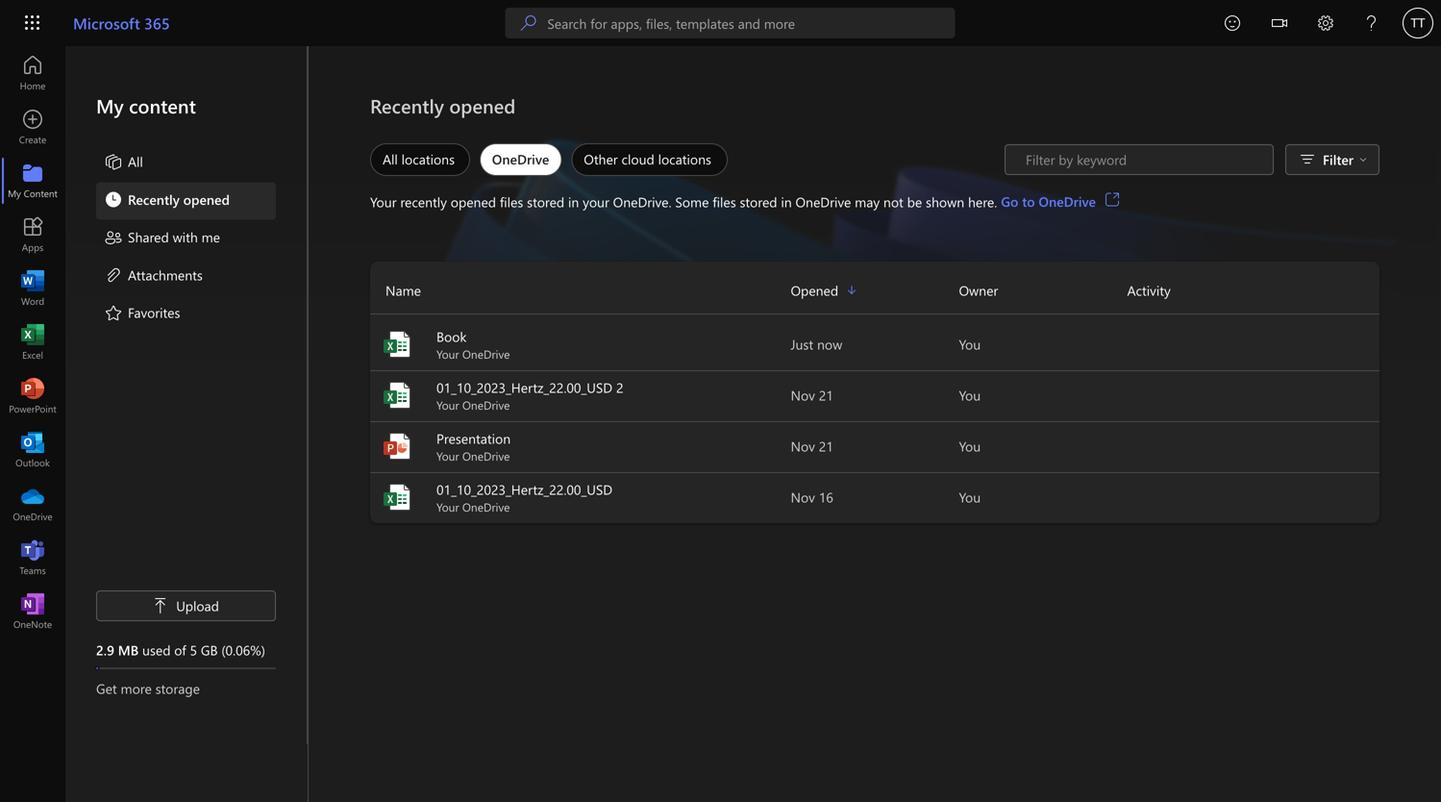 Task type: locate. For each thing, give the bounding box(es) containing it.
nov for presentation
[[791, 437, 815, 455]]

your inside presentation your onedrive
[[437, 448, 459, 464]]

1 horizontal spatial recently opened
[[370, 93, 516, 118]]

1 horizontal spatial recently
[[370, 93, 444, 118]]

menu
[[96, 144, 276, 333]]

1 vertical spatial recently
[[128, 190, 180, 208]]

stored down onedrive tab
[[527, 193, 565, 211]]

your inside 01_10_2023_hertz_22.00_usd 2 your onedrive
[[437, 397, 459, 413]]

my content image
[[23, 171, 42, 190]]

1 locations from the left
[[402, 150, 455, 168]]

book your onedrive
[[437, 327, 510, 362]]

01_10_2023_hertz_22.00_usd
[[437, 378, 613, 396], [437, 480, 613, 498]]

content
[[129, 93, 196, 118]]

onedrive up presentation
[[462, 397, 510, 413]]

of
[[174, 641, 186, 659]]

1 vertical spatial nov 21
[[791, 437, 834, 455]]

activity, column 4 of 4 column header
[[1128, 275, 1380, 306]]

recently opened up all locations
[[370, 93, 516, 118]]

onedrive.
[[613, 193, 672, 211]]

1 01_10_2023_hertz_22.00_usd from the top
[[437, 378, 613, 396]]

now
[[817, 335, 843, 353]]

some
[[675, 193, 709, 211]]

all locations tab
[[365, 143, 475, 176]]

1 vertical spatial nov
[[791, 437, 815, 455]]

2 21 from the top
[[819, 437, 834, 455]]

1 horizontal spatial in
[[781, 193, 792, 211]]

nov down just at the top right of the page
[[791, 386, 815, 404]]

onedrive image
[[23, 494, 42, 514]]

21 for presentation
[[819, 437, 834, 455]]

attachments element
[[104, 265, 203, 288]]

3 nov from the top
[[791, 488, 815, 506]]

0 vertical spatial 01_10_2023_hertz_22.00_usd
[[437, 378, 613, 396]]

opened
[[449, 93, 516, 118], [183, 190, 230, 208], [451, 193, 496, 211]]

your
[[370, 193, 397, 211], [437, 346, 459, 362], [437, 397, 459, 413], [437, 448, 459, 464], [437, 499, 459, 514]]

presentation
[[437, 429, 511, 447]]

0 vertical spatial excel image
[[382, 380, 413, 411]]

activity
[[1128, 281, 1171, 299]]

all inside tab
[[383, 150, 398, 168]]

onedrive inside book your onedrive
[[462, 346, 510, 362]]

0 horizontal spatial in
[[568, 193, 579, 211]]

other cloud locations
[[584, 150, 712, 168]]

shared with me element
[[104, 227, 220, 250]]

1 horizontal spatial all
[[383, 150, 398, 168]]

upload
[[176, 597, 219, 614]]

teams image
[[23, 548, 42, 567]]

excel image
[[382, 380, 413, 411], [382, 482, 413, 513]]


[[153, 598, 168, 614]]

me
[[202, 228, 220, 246]]

all locations
[[383, 150, 455, 168]]

onedrive down the book
[[462, 346, 510, 362]]

onedrive right to
[[1039, 192, 1096, 210]]

recently opened inside my content left pane navigation navigation
[[128, 190, 230, 208]]

onedrive inside button
[[1039, 192, 1096, 210]]

0 horizontal spatial all
[[128, 152, 143, 170]]

nov
[[791, 386, 815, 404], [791, 437, 815, 455], [791, 488, 815, 506]]

be
[[907, 193, 922, 211]]

onedrive
[[492, 150, 549, 168], [1039, 192, 1096, 210], [796, 193, 851, 211], [462, 346, 510, 362], [462, 397, 510, 413], [462, 448, 510, 464], [462, 499, 510, 514]]

2 01_10_2023_hertz_22.00_usd from the top
[[437, 480, 613, 498]]

onedrive down presentation your onedrive
[[462, 499, 510, 514]]

your down presentation your onedrive
[[437, 499, 459, 514]]

in left "may" at top right
[[781, 193, 792, 211]]

21 down now
[[819, 386, 834, 404]]

recently opened up shared with me
[[128, 190, 230, 208]]

your for presentation
[[437, 448, 459, 464]]

excel image down 'name'
[[382, 329, 413, 360]]

filter
[[1323, 150, 1354, 168]]

just now
[[791, 335, 843, 353]]

nov 21 up nov 16 at the bottom
[[791, 437, 834, 455]]

01_10_2023_hertz_22.00_usd inside 01_10_2023_hertz_22.00_usd 2 your onedrive
[[437, 378, 613, 396]]

2 locations from the left
[[658, 150, 712, 168]]

excel image inside name 01_10_2023_hertz_22.00_usd 2 cell
[[382, 380, 413, 411]]

recently opened
[[370, 93, 516, 118], [128, 190, 230, 208]]

0 horizontal spatial recently opened
[[128, 190, 230, 208]]

locations
[[402, 150, 455, 168], [658, 150, 712, 168]]

with
[[173, 228, 198, 246]]

recently up the shared
[[128, 190, 180, 208]]

1 vertical spatial recently opened
[[128, 190, 230, 208]]

excel image up powerpoint icon
[[23, 333, 42, 352]]

01_10_2023_hertz_22.00_usd 2 your onedrive
[[437, 378, 624, 413]]

onedrive inside 01_10_2023_hertz_22.00_usd 2 your onedrive
[[462, 397, 510, 413]]

0 vertical spatial nov
[[791, 386, 815, 404]]

2 you from the top
[[959, 386, 981, 404]]

my content
[[96, 93, 196, 118]]

onedrive inside tab
[[492, 150, 549, 168]]

1 horizontal spatial stored
[[740, 193, 778, 211]]

1 vertical spatial 01_10_2023_hertz_22.00_usd
[[437, 480, 613, 498]]

1 horizontal spatial excel image
[[382, 329, 413, 360]]

name button
[[370, 275, 791, 306]]

favorites
[[128, 303, 180, 321]]

microsoft 365
[[73, 13, 170, 33]]

21 up 16
[[819, 437, 834, 455]]

1 21 from the top
[[819, 386, 834, 404]]

stored right some at top left
[[740, 193, 778, 211]]

1 nov 21 from the top
[[791, 386, 834, 404]]

all inside my content left pane navigation navigation
[[128, 152, 143, 170]]

files
[[500, 193, 523, 211], [713, 193, 736, 211]]

navigation
[[0, 46, 65, 639]]

4 you from the top
[[959, 488, 981, 506]]

onedrive down presentation
[[462, 448, 510, 464]]

all
[[383, 150, 398, 168], [128, 152, 143, 170]]

not
[[884, 193, 904, 211]]

nov 21
[[791, 386, 834, 404], [791, 437, 834, 455]]

nov 21 down "just now"
[[791, 386, 834, 404]]

1 vertical spatial 21
[[819, 437, 834, 455]]

nov 21 for 01_10_2023_hertz_22.00_usd 2
[[791, 386, 834, 404]]

you for presentation
[[959, 437, 981, 455]]

0 vertical spatial nov 21
[[791, 386, 834, 404]]

name 01_10_2023_hertz_22.00_usd 2 cell
[[370, 378, 791, 413]]

excel image inside name 01_10_2023_hertz_22.00_usd cell
[[382, 482, 413, 513]]

1 horizontal spatial files
[[713, 193, 736, 211]]

menu containing all
[[96, 144, 276, 333]]

1 excel image from the top
[[382, 380, 413, 411]]

owner button
[[959, 275, 1128, 306]]

2 vertical spatial nov
[[791, 488, 815, 506]]

0 horizontal spatial excel image
[[23, 333, 42, 352]]

opened button
[[791, 275, 959, 306]]

your down the book
[[437, 346, 459, 362]]

2
[[616, 378, 624, 396]]

(0.06%)
[[221, 641, 265, 659]]

name book cell
[[370, 327, 791, 362]]

your inside 01_10_2023_hertz_22.00_usd your onedrive
[[437, 499, 459, 514]]

in
[[568, 193, 579, 211], [781, 193, 792, 211]]

powerpoint image
[[382, 431, 413, 462]]

locations up 'your recently opened files stored in your onedrive. some files stored in onedrive may not be shown here.'
[[658, 150, 712, 168]]

recently
[[370, 93, 444, 118], [128, 190, 180, 208]]

excel image for 01_10_2023_hertz_22.00_usd 2
[[382, 380, 413, 411]]

shown
[[926, 193, 965, 211]]

your inside book your onedrive
[[437, 346, 459, 362]]

you for 01_10_2023_hertz_22.00_usd 2
[[959, 386, 981, 404]]

status
[[1005, 144, 1274, 175]]

my
[[96, 93, 124, 118]]

your for 01_10_2023_hertz_22.00_usd
[[437, 499, 459, 514]]

0 vertical spatial 21
[[819, 386, 834, 404]]

just
[[791, 335, 814, 353]]

excel image down powerpoint image
[[382, 482, 413, 513]]

create image
[[23, 117, 42, 137]]

None search field
[[505, 8, 955, 38]]

01_10_2023_hertz_22.00_usd down book your onedrive
[[437, 378, 613, 396]]

stored
[[527, 193, 565, 211], [740, 193, 778, 211]]

cloud
[[622, 150, 655, 168]]

0 horizontal spatial locations
[[402, 150, 455, 168]]

get
[[96, 679, 117, 697]]

onedrive left other at left
[[492, 150, 549, 168]]

1 nov from the top
[[791, 386, 815, 404]]

you for 01_10_2023_hertz_22.00_usd
[[959, 488, 981, 506]]

application
[[0, 46, 1442, 802]]

presentation your onedrive
[[437, 429, 511, 464]]

in left your at the top left
[[568, 193, 579, 211]]

3 you from the top
[[959, 437, 981, 455]]

2 nov 21 from the top
[[791, 437, 834, 455]]

1 vertical spatial excel image
[[382, 482, 413, 513]]

opened up me
[[183, 190, 230, 208]]

locations up recently
[[402, 150, 455, 168]]

1 files from the left
[[500, 193, 523, 211]]

recently up all locations
[[370, 93, 444, 118]]

your for book
[[437, 346, 459, 362]]

files down onedrive tab
[[500, 193, 523, 211]]

nov left 16
[[791, 488, 815, 506]]

other cloud locations tab
[[567, 143, 733, 176]]

2 nov from the top
[[791, 437, 815, 455]]

your up presentation
[[437, 397, 459, 413]]


[[1272, 15, 1288, 31]]

nov up nov 16 at the bottom
[[791, 437, 815, 455]]

your down presentation
[[437, 448, 459, 464]]

row
[[370, 275, 1380, 314]]

1 stored from the left
[[527, 193, 565, 211]]

0 vertical spatial recently opened
[[370, 93, 516, 118]]

0 horizontal spatial stored
[[527, 193, 565, 211]]

mb
[[118, 641, 139, 659]]

you
[[959, 335, 981, 353], [959, 386, 981, 404], [959, 437, 981, 455], [959, 488, 981, 506]]

files right some at top left
[[713, 193, 736, 211]]

0 horizontal spatial files
[[500, 193, 523, 211]]

tab list
[[365, 138, 733, 181]]

excel image
[[382, 329, 413, 360], [23, 333, 42, 352]]

1 horizontal spatial locations
[[658, 150, 712, 168]]

1 you from the top
[[959, 335, 981, 353]]

here.
[[968, 193, 997, 211]]

21
[[819, 386, 834, 404], [819, 437, 834, 455]]

nov 21 for presentation
[[791, 437, 834, 455]]

excel image up powerpoint image
[[382, 380, 413, 411]]

locations inside the all locations tab
[[402, 150, 455, 168]]

tab list containing all locations
[[365, 138, 733, 181]]

opened inside my content left pane navigation navigation
[[183, 190, 230, 208]]

nov for 01_10_2023_hertz_22.00_usd 2
[[791, 386, 815, 404]]

2 excel image from the top
[[382, 482, 413, 513]]

0 horizontal spatial recently
[[128, 190, 180, 208]]

01_10_2023_hertz_22.00_usd down presentation your onedrive
[[437, 480, 613, 498]]

recently opened element
[[104, 190, 230, 213]]



Task type: vqa. For each thing, say whether or not it's contained in the screenshot.
first LEE
no



Task type: describe. For each thing, give the bounding box(es) containing it.
your left recently
[[370, 193, 397, 211]]

2 files from the left
[[713, 193, 736, 211]]

all for all
[[128, 152, 143, 170]]

onedrive tab
[[475, 143, 567, 176]]

all for all locations
[[383, 150, 398, 168]]

row containing name
[[370, 275, 1380, 314]]

gb
[[201, 641, 218, 659]]

your
[[583, 193, 610, 211]]

all element
[[104, 152, 143, 175]]

name 01_10_2023_hertz_22.00_usd cell
[[370, 480, 791, 514]]

nov for 01_10_2023_hertz_22.00_usd
[[791, 488, 815, 506]]

opened
[[791, 281, 839, 299]]

outlook image
[[23, 440, 42, 460]]

opened right recently
[[451, 193, 496, 211]]

go
[[1001, 192, 1019, 210]]

go to onedrive button
[[1001, 190, 1122, 213]]

microsoft
[[73, 13, 140, 33]]


[[1360, 156, 1367, 163]]

2.9
[[96, 641, 114, 659]]

locations inside other cloud locations tab
[[658, 150, 712, 168]]

21 for 01_10_2023_hertz_22.00_usd 2
[[819, 386, 834, 404]]

owner
[[959, 281, 998, 299]]

shared with me
[[128, 228, 220, 246]]

apps image
[[23, 225, 42, 244]]

you for book
[[959, 335, 981, 353]]

onedrive inside presentation your onedrive
[[462, 448, 510, 464]]

to
[[1022, 192, 1035, 210]]

nov 16
[[791, 488, 834, 506]]

menu inside my content left pane navigation navigation
[[96, 144, 276, 333]]

365
[[144, 13, 170, 33]]

 button
[[1257, 0, 1303, 50]]

powerpoint image
[[23, 387, 42, 406]]

word image
[[23, 279, 42, 298]]

your recently opened files stored in your onedrive. some files stored in onedrive may not be shown here.
[[370, 193, 997, 211]]

2 in from the left
[[781, 193, 792, 211]]

16
[[819, 488, 834, 506]]

may
[[855, 193, 880, 211]]

opened up onedrive tab
[[449, 93, 516, 118]]

tt
[[1411, 15, 1426, 30]]

onedrive inside 01_10_2023_hertz_22.00_usd your onedrive
[[462, 499, 510, 514]]

1 in from the left
[[568, 193, 579, 211]]

get more storage
[[96, 679, 200, 697]]

get more storage button
[[96, 679, 276, 698]]

none search field inside microsoft 365 banner
[[505, 8, 955, 38]]

2.9 mb used of 5 gb (0.06%)
[[96, 641, 265, 659]]

recently
[[400, 193, 447, 211]]

filter 
[[1323, 150, 1367, 168]]

onenote image
[[23, 602, 42, 621]]

used
[[142, 641, 171, 659]]

home image
[[23, 63, 42, 83]]

 upload
[[153, 597, 219, 614]]

Search box. Suggestions appear as you type. search field
[[548, 8, 955, 38]]

application containing my content
[[0, 46, 1442, 802]]

excel image inside name book cell
[[382, 329, 413, 360]]

01_10_2023_hertz_22.00_usd for your
[[437, 480, 613, 498]]

01_10_2023_hertz_22.00_usd for 2
[[437, 378, 613, 396]]

microsoft 365 banner
[[0, 0, 1442, 50]]

shared
[[128, 228, 169, 246]]

tab list inside application
[[365, 138, 733, 181]]

5
[[190, 641, 197, 659]]

onedrive left "may" at top right
[[796, 193, 851, 211]]

my content left pane navigation navigation
[[65, 46, 308, 744]]

name
[[386, 281, 421, 299]]

name presentation cell
[[370, 429, 791, 464]]

tt button
[[1395, 0, 1442, 46]]

01_10_2023_hertz_22.00_usd your onedrive
[[437, 480, 613, 514]]

recently inside my content left pane navigation navigation
[[128, 190, 180, 208]]

0 vertical spatial recently
[[370, 93, 444, 118]]

favorites element
[[104, 303, 180, 326]]

Filter by keyword text field
[[1024, 150, 1264, 169]]

2 stored from the left
[[740, 193, 778, 211]]

attachments
[[128, 266, 203, 283]]

book
[[437, 327, 467, 345]]

storage
[[155, 679, 200, 697]]

excel image for 01_10_2023_hertz_22.00_usd
[[382, 482, 413, 513]]

more
[[121, 679, 152, 697]]

go to onedrive
[[1001, 192, 1096, 210]]

other
[[584, 150, 618, 168]]



